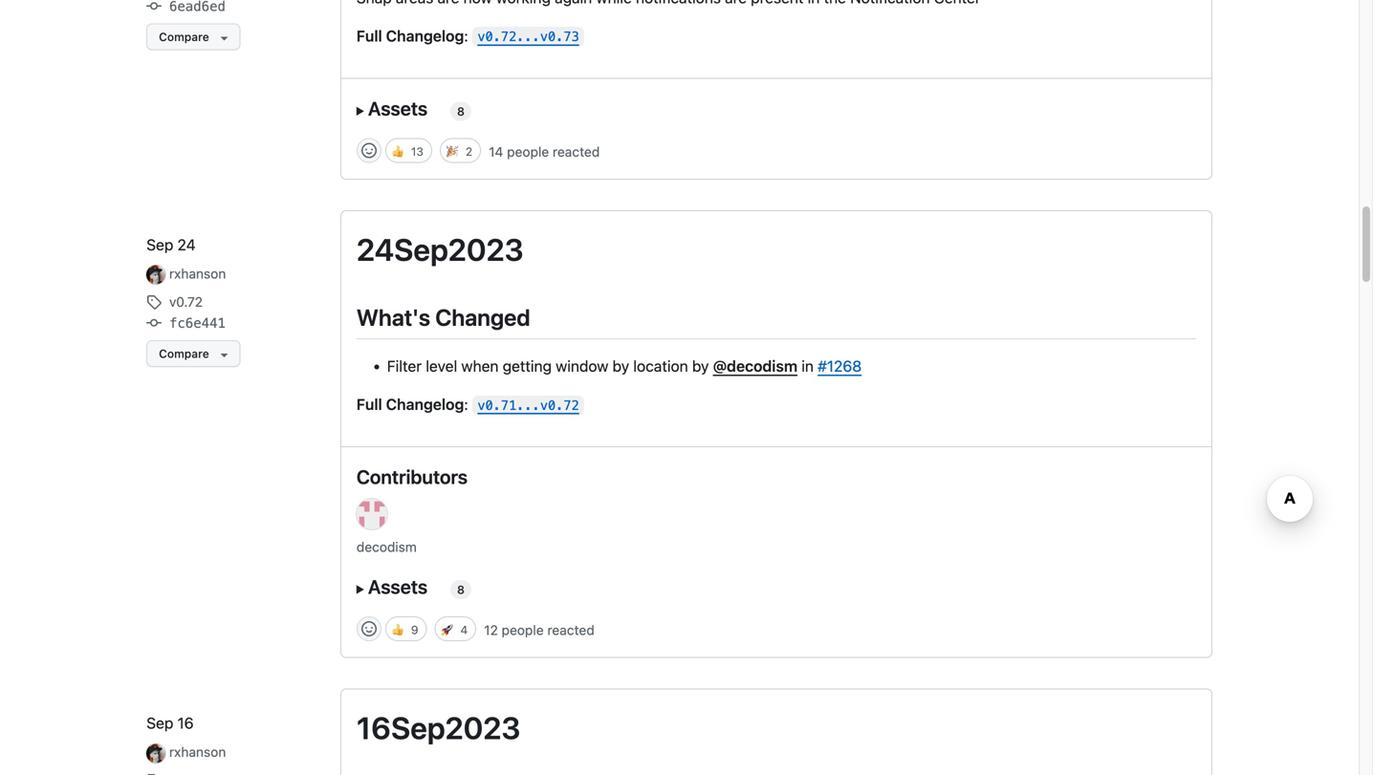 Task type: describe. For each thing, give the bounding box(es) containing it.
👍 9
[[392, 623, 418, 638]]

14 people reacted
[[489, 144, 600, 160]]

getting
[[503, 357, 552, 375]]

13
[[411, 145, 424, 158]]

what's
[[357, 304, 431, 331]]

v0.71...v0.72 link
[[472, 395, 585, 416]]

rxhanson for sep 16
[[169, 745, 226, 760]]

sep 24
[[147, 236, 196, 254]]

16
[[177, 714, 194, 733]]

in
[[802, 357, 814, 375]]

v0.72
[[169, 294, 203, 310]]

2
[[466, 145, 473, 158]]

full for full changelog : v0.72...v0.73
[[357, 27, 382, 45]]

rxhanson link for sep 16
[[169, 745, 226, 760]]

add or remove reactions image for 12
[[361, 622, 377, 637]]

1 8 from the top
[[457, 105, 465, 118]]

location
[[634, 357, 688, 375]]

12
[[484, 623, 498, 638]]

level
[[426, 357, 457, 375]]

triangle down image
[[217, 347, 232, 363]]

14
[[489, 144, 503, 160]]

full changelog : v0.72...v0.73
[[357, 27, 579, 45]]

v0.72...v0.73
[[478, 29, 579, 44]]

👍 13
[[392, 144, 424, 160]]

when
[[461, 357, 499, 375]]

@decodism link
[[713, 357, 798, 375]]

people for 12
[[502, 623, 544, 638]]

2 compare button from the top
[[147, 341, 241, 367]]

filter
[[387, 357, 422, 375]]

: for full changelog : v0.72...v0.73
[[464, 27, 468, 45]]

24sep2023 link
[[357, 231, 524, 268]]

tag image for sep 16
[[147, 774, 162, 776]]

🚀 4
[[441, 623, 468, 638]]

16sep2023
[[357, 710, 521, 747]]

: for full changelog : v0.71...v0.72
[[464, 395, 468, 414]]

contributors
[[357, 466, 468, 488]]

2 by from the left
[[692, 357, 709, 375]]

@rxhanson image
[[147, 744, 166, 764]]

fc6e441
[[169, 316, 226, 332]]

rxhanson for sep 24
[[169, 266, 226, 281]]

decodism
[[357, 539, 417, 555]]

changelog for full changelog : v0.72...v0.73
[[386, 27, 464, 45]]

👍 for 12 people reacted
[[392, 623, 403, 638]]

4
[[461, 624, 468, 637]]

24
[[177, 236, 196, 254]]



Task type: locate. For each thing, give the bounding box(es) containing it.
sep for sep 16
[[147, 714, 173, 733]]

compare left triangle down image
[[159, 30, 209, 44]]

1 vertical spatial sep
[[147, 714, 173, 733]]

1 vertical spatial changelog
[[386, 395, 464, 414]]

compare button
[[147, 24, 241, 50], [147, 341, 241, 367]]

full for full changelog : v0.71...v0.72
[[357, 395, 382, 414]]

: down when at left top
[[464, 395, 468, 414]]

people right 12
[[502, 623, 544, 638]]

0 horizontal spatial by
[[613, 357, 630, 375]]

2 add or remove reactions image from the top
[[361, 622, 377, 637]]

tag image
[[147, 295, 162, 310], [147, 774, 162, 776]]

reacted right 14
[[553, 144, 600, 160]]

assets down decodism
[[368, 576, 428, 598]]

1 add or remove reactions image from the top
[[361, 143, 377, 158]]

0 vertical spatial compare
[[159, 30, 209, 44]]

0 vertical spatial assets
[[368, 97, 428, 119]]

👍
[[392, 144, 403, 160], [392, 623, 403, 638]]

0 vertical spatial :
[[464, 27, 468, 45]]

👍 left 13
[[392, 144, 403, 160]]

👍 for 14 people reacted
[[392, 144, 403, 160]]

0 vertical spatial commit image
[[147, 0, 162, 14]]

2 full from the top
[[357, 395, 382, 414]]

rxhanson link down 16 in the bottom left of the page
[[169, 745, 226, 760]]

1 vertical spatial add or remove reactions element
[[357, 617, 381, 642]]

1 rxhanson from the top
[[169, 266, 226, 281]]

by
[[613, 357, 630, 375], [692, 357, 709, 375]]

by right location
[[692, 357, 709, 375]]

people right 14
[[507, 144, 549, 160]]

0 vertical spatial full
[[357, 27, 382, 45]]

1 vertical spatial compare button
[[147, 341, 241, 367]]

🚀
[[441, 623, 453, 638]]

tag image down @rxhanson image
[[147, 295, 162, 310]]

by right the window
[[613, 357, 630, 375]]

tag image for sep 24
[[147, 295, 162, 310]]

reacted right 12
[[548, 623, 595, 638]]

add or remove reactions element for 12 people reacted
[[357, 617, 381, 642]]

@decodism image
[[357, 499, 387, 530]]

reacted for 12 people reacted
[[548, 623, 595, 638]]

1 assets from the top
[[368, 97, 428, 119]]

sep
[[147, 236, 173, 254], [147, 714, 173, 733]]

compare
[[159, 30, 209, 44], [159, 347, 209, 361]]

rxhanson link
[[169, 266, 226, 281], [169, 745, 226, 760]]

rxhanson
[[169, 266, 226, 281], [169, 745, 226, 760]]

1 tag image from the top
[[147, 295, 162, 310]]

add or remove reactions image left 👍 13
[[361, 143, 377, 158]]

0 vertical spatial add or remove reactions image
[[361, 143, 377, 158]]

reacted
[[553, 144, 600, 160], [548, 623, 595, 638]]

assets
[[368, 97, 428, 119], [368, 576, 428, 598]]

compare for triangle down image
[[159, 30, 209, 44]]

12 people reacted
[[484, 623, 595, 638]]

v0.72...v0.73 link
[[472, 27, 585, 47]]

1 sep from the top
[[147, 236, 173, 254]]

1 by from the left
[[613, 357, 630, 375]]

2 compare from the top
[[159, 347, 209, 361]]

0 vertical spatial people
[[507, 144, 549, 160]]

0 vertical spatial rxhanson
[[169, 266, 226, 281]]

#1268 link
[[818, 357, 862, 375]]

1 vertical spatial reacted
[[548, 623, 595, 638]]

1 vertical spatial add or remove reactions image
[[361, 622, 377, 637]]

2 commit image from the top
[[147, 316, 162, 331]]

commit image
[[147, 0, 162, 14], [147, 316, 162, 331]]

1 changelog from the top
[[386, 27, 464, 45]]

0 vertical spatial rxhanson link
[[169, 266, 226, 281]]

0 vertical spatial reacted
[[553, 144, 600, 160]]

2 : from the top
[[464, 395, 468, 414]]

1 vertical spatial compare
[[159, 347, 209, 361]]

0 vertical spatial compare button
[[147, 24, 241, 50]]

add or remove reactions image left the 👍 9
[[361, 622, 377, 637]]

what's changed
[[357, 304, 530, 331]]

@rxhanson image
[[147, 266, 166, 285]]

1 horizontal spatial by
[[692, 357, 709, 375]]

2 rxhanson from the top
[[169, 745, 226, 760]]

add or remove reactions element left 👍 13
[[357, 138, 381, 163]]

1 vertical spatial tag image
[[147, 774, 162, 776]]

: left v0.72...v0.73 link
[[464, 27, 468, 45]]

compare for triangle down icon at the top left of page
[[159, 347, 209, 361]]

sep 16
[[147, 714, 194, 733]]

8 up 🎉 2
[[457, 105, 465, 118]]

1 vertical spatial 8
[[457, 583, 465, 597]]

compare down fc6e441 link
[[159, 347, 209, 361]]

2 8 from the top
[[457, 583, 465, 597]]

2 tag image from the top
[[147, 774, 162, 776]]

2 rxhanson link from the top
[[169, 745, 226, 760]]

1 👍 from the top
[[392, 144, 403, 160]]

full changelog : v0.71...v0.72
[[357, 395, 579, 414]]

tag image inside v0.72 link
[[147, 295, 162, 310]]

1 vertical spatial full
[[357, 395, 382, 414]]

:
[[464, 27, 468, 45], [464, 395, 468, 414]]

add or remove reactions element for 14 people reacted
[[357, 138, 381, 163]]

people
[[507, 144, 549, 160], [502, 623, 544, 638]]

triangle down image
[[217, 30, 232, 46]]

1 vertical spatial rxhanson
[[169, 745, 226, 760]]

0 vertical spatial sep
[[147, 236, 173, 254]]

0 vertical spatial tag image
[[147, 295, 162, 310]]

1 vertical spatial rxhanson link
[[169, 745, 226, 760]]

8 up 4
[[457, 583, 465, 597]]

@decodism
[[713, 357, 798, 375]]

0 vertical spatial add or remove reactions element
[[357, 138, 381, 163]]

0 vertical spatial 👍
[[392, 144, 403, 160]]

v0.71...v0.72
[[478, 398, 579, 413]]

1 vertical spatial assets
[[368, 576, 428, 598]]

rxhanson up v0.72
[[169, 266, 226, 281]]

reacted for 14 people reacted
[[553, 144, 600, 160]]

1 commit image from the top
[[147, 0, 162, 14]]

rxhanson link for sep 24
[[169, 266, 226, 281]]

1 vertical spatial 👍
[[392, 623, 403, 638]]

1 add or remove reactions element from the top
[[357, 138, 381, 163]]

fc6e441 link
[[147, 315, 226, 332]]

1 : from the top
[[464, 27, 468, 45]]

2 changelog from the top
[[386, 395, 464, 414]]

2 👍 from the top
[[392, 623, 403, 638]]

filter level when getting window by location by @decodism in #1268
[[387, 357, 862, 375]]

full
[[357, 27, 382, 45], [357, 395, 382, 414]]

1 vertical spatial commit image
[[147, 316, 162, 331]]

2 sep from the top
[[147, 714, 173, 733]]

v0.72 link
[[147, 292, 203, 312]]

0 vertical spatial 8
[[457, 105, 465, 118]]

1 compare button from the top
[[147, 24, 241, 50]]

rxhanson link up v0.72
[[169, 266, 226, 281]]

commit image inside fc6e441 link
[[147, 316, 162, 331]]

24sep2023
[[357, 231, 524, 268]]

changelog
[[386, 27, 464, 45], [386, 395, 464, 414]]

#1268
[[818, 357, 862, 375]]

sep for sep 24
[[147, 236, 173, 254]]

🎉
[[447, 144, 458, 160]]

tag image down @rxhanson icon
[[147, 774, 162, 776]]

add or remove reactions element
[[357, 138, 381, 163], [357, 617, 381, 642]]

add or remove reactions element left the 👍 9
[[357, 617, 381, 642]]

window
[[556, 357, 609, 375]]

1 vertical spatial people
[[502, 623, 544, 638]]

add or remove reactions image
[[361, 143, 377, 158], [361, 622, 377, 637]]

2 add or remove reactions element from the top
[[357, 617, 381, 642]]

👍 left 9
[[392, 623, 403, 638]]

changelog for full changelog : v0.71...v0.72
[[386, 395, 464, 414]]

1 vertical spatial :
[[464, 395, 468, 414]]

8
[[457, 105, 465, 118], [457, 583, 465, 597]]

1 full from the top
[[357, 27, 382, 45]]

0 vertical spatial changelog
[[386, 27, 464, 45]]

assets up 👍 13
[[368, 97, 428, 119]]

sep left 16 in the bottom left of the page
[[147, 714, 173, 733]]

add or remove reactions image for 14
[[361, 143, 377, 158]]

🎉 2
[[447, 144, 473, 160]]

people for 14
[[507, 144, 549, 160]]

1 rxhanson link from the top
[[169, 266, 226, 281]]

rxhanson down 16 in the bottom left of the page
[[169, 745, 226, 760]]

9
[[411, 624, 418, 637]]

16sep2023 link
[[357, 710, 521, 747]]

changed
[[435, 304, 530, 331]]

2 assets from the top
[[368, 576, 428, 598]]

sep left 24
[[147, 236, 173, 254]]

1 compare from the top
[[159, 30, 209, 44]]



Task type: vqa. For each thing, say whether or not it's contained in the screenshot.
🚀 4
yes



